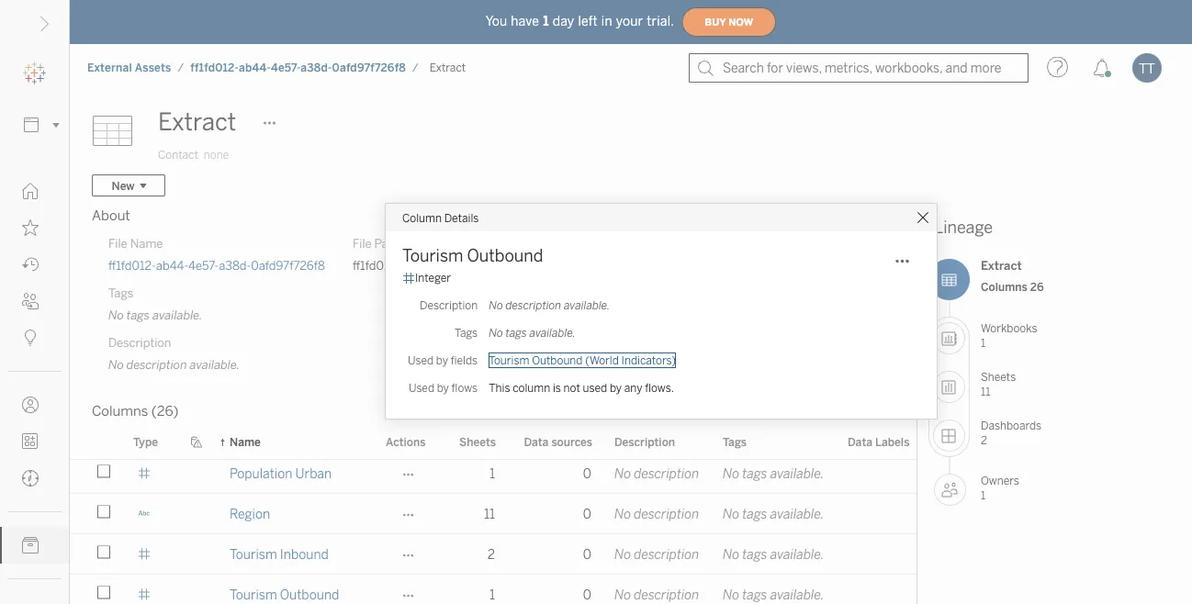 Task type: vqa. For each thing, say whether or not it's contained in the screenshot.
right Add
no



Task type: locate. For each thing, give the bounding box(es) containing it.
ab44- inside file name ff1fd012-ab44-4e57-a38d-0afd97f726f8
[[156, 258, 188, 273]]

0 horizontal spatial columns
[[92, 403, 148, 420]]

tourism up this
[[489, 354, 530, 368]]

1 vertical spatial 2
[[488, 547, 495, 562]]

0 vertical spatial extract
[[430, 61, 466, 74]]

used up used by flows
[[408, 354, 434, 368]]

outbound down inbound
[[280, 588, 339, 603]]

real image down string image at bottom left
[[138, 548, 151, 561]]

0 horizontal spatial 11
[[484, 507, 495, 522]]

tourism outbound link
[[230, 575, 339, 605]]

0 vertical spatial integer image
[[138, 184, 151, 197]]

2 file from the left
[[353, 236, 372, 251]]

2 used from the top
[[409, 382, 435, 395]]

1 vertical spatial real image
[[138, 306, 151, 318]]

ab44-
[[239, 61, 271, 74], [156, 258, 188, 273], [400, 258, 433, 273]]

3 0 from the top
[[583, 547, 592, 562]]

grid
[[70, 0, 1125, 605]]

file path ff1fd012-ab44-4e57-a38d-0afd97f726f8
[[353, 236, 570, 273]]

0 vertical spatial description
[[420, 299, 478, 312]]

row group
[[70, 0, 1021, 414], [70, 414, 1125, 605]]

flows
[[452, 382, 478, 395]]

4e57-
[[271, 61, 301, 74], [188, 258, 219, 273], [433, 258, 463, 273]]

0 horizontal spatial sheets
[[460, 436, 496, 449]]

/ right assets
[[178, 61, 184, 74]]

contact
[[158, 148, 198, 162]]

columns left 26
[[981, 280, 1028, 294]]

1 vertical spatial tourism outbound
[[230, 588, 339, 603]]

urban
[[296, 466, 332, 482]]

2 inside dashboards 2
[[981, 434, 988, 447]]

26
[[1031, 280, 1044, 294]]

file inside file name ff1fd012-ab44-4e57-a38d-0afd97f726f8
[[108, 236, 127, 251]]

2 horizontal spatial a38d-
[[463, 258, 495, 273]]

columns
[[981, 280, 1028, 294], [92, 403, 148, 420]]

description
[[420, 299, 478, 312], [108, 335, 171, 350], [615, 436, 675, 449]]

0 vertical spatial 11
[[981, 385, 991, 398]]

2 row from the top
[[70, 454, 1021, 494]]

indicators)
[[622, 354, 676, 368]]

ff1fd012- up tags no tags available.
[[108, 258, 156, 273]]

0 horizontal spatial file
[[108, 236, 127, 251]]

0 horizontal spatial name
[[130, 236, 163, 251]]

2 vertical spatial description
[[615, 436, 675, 449]]

no description
[[615, 466, 699, 482], [615, 507, 699, 522], [615, 547, 699, 562], [615, 588, 699, 603]]

fields
[[451, 354, 478, 368]]

0 horizontal spatial tags
[[108, 286, 133, 300]]

data labels
[[848, 436, 910, 449]]

sheets for sheets 11
[[981, 371, 1017, 384]]

2 vertical spatial extract
[[981, 259, 1023, 273]]

1 no description from the top
[[615, 466, 699, 482]]

no tags available. for outbound
[[723, 588, 825, 603]]

real image up tags no tags available.
[[138, 265, 151, 278]]

columns up type
[[92, 403, 148, 420]]

real image
[[138, 63, 151, 76], [138, 346, 151, 359], [138, 467, 151, 480], [138, 548, 151, 561]]

owners image
[[935, 474, 967, 506]]

0 horizontal spatial 2
[[488, 547, 495, 562]]

columns inside extract columns 26
[[981, 280, 1028, 294]]

contact none
[[158, 148, 229, 162]]

real image
[[138, 265, 151, 278], [138, 306, 151, 318]]

extract
[[430, 61, 466, 74], [158, 108, 236, 136], [981, 259, 1023, 273]]

sheets down flows
[[460, 436, 496, 449]]

outbound up is
[[532, 354, 583, 368]]

4 0 from the top
[[583, 588, 592, 603]]

integer image
[[138, 184, 151, 197], [138, 427, 151, 440], [138, 589, 151, 601]]

description inside column details dialog
[[506, 299, 562, 312]]

file for file name
[[108, 236, 127, 251]]

0 vertical spatial ff1fd012-ab44-4e57-a38d-0afd97f726f8 link
[[190, 60, 407, 75]]

used
[[583, 382, 608, 395]]

tourism outbound down tourism inbound
[[230, 588, 339, 603]]

1 vertical spatial name
[[230, 436, 261, 449]]

1 horizontal spatial columns
[[981, 280, 1028, 294]]

buy
[[705, 16, 726, 28]]

labels
[[876, 436, 910, 449]]

2 vertical spatial outbound
[[280, 588, 339, 603]]

/
[[178, 61, 184, 74], [413, 61, 419, 74]]

0 horizontal spatial tourism outbound
[[230, 588, 339, 603]]

data for data sources
[[524, 436, 549, 449]]

by for flows
[[437, 382, 449, 395]]

row group containing population urban
[[70, 414, 1125, 605]]

data left the labels
[[848, 436, 873, 449]]

left
[[578, 14, 598, 29]]

ff1fd012- inside 'file path ff1fd012-ab44-4e57-a38d-0afd97f726f8'
[[353, 258, 400, 273]]

2 horizontal spatial ff1fd012-
[[353, 258, 400, 273]]

1 horizontal spatial data
[[848, 436, 873, 449]]

1 horizontal spatial name
[[230, 436, 261, 449]]

tags
[[108, 286, 133, 300], [455, 327, 478, 340], [723, 436, 747, 449]]

integer image down string image at bottom left
[[138, 589, 151, 601]]

used down used by fields
[[409, 382, 435, 395]]

0
[[583, 466, 592, 482], [583, 507, 592, 522], [583, 547, 592, 562], [583, 588, 592, 603]]

0 vertical spatial name
[[130, 236, 163, 251]]

real image right external
[[138, 63, 151, 76]]

description inside column details dialog
[[420, 299, 478, 312]]

2 real image from the top
[[138, 306, 151, 318]]

description inside grid
[[615, 436, 675, 449]]

description
[[506, 299, 562, 312], [127, 357, 187, 372], [634, 466, 699, 482], [634, 507, 699, 522], [634, 547, 699, 562], [634, 588, 699, 603]]

2
[[981, 434, 988, 447], [488, 547, 495, 562]]

2 row group from the top
[[70, 414, 1125, 605]]

name down about
[[130, 236, 163, 251]]

tags no tags available.
[[108, 286, 203, 323]]

ab44- for file name ff1fd012-ab44-4e57-a38d-0afd97f726f8
[[156, 258, 188, 273]]

0 vertical spatial 2
[[981, 434, 988, 447]]

/ left extract "element"
[[413, 61, 419, 74]]

1 row from the top
[[70, 0, 1021, 9]]

description for tourism outbound
[[634, 588, 699, 603]]

1 horizontal spatial tags
[[455, 327, 478, 340]]

0afd97f726f8
[[332, 61, 406, 74], [251, 258, 325, 273], [495, 258, 570, 273]]

integer image down columns (26)
[[138, 427, 151, 440]]

1 horizontal spatial ff1fd012-
[[190, 61, 239, 74]]

1 horizontal spatial 11
[[981, 385, 991, 398]]

2 horizontal spatial tags
[[723, 436, 747, 449]]

1 horizontal spatial description
[[420, 299, 478, 312]]

by left fields
[[436, 354, 448, 368]]

0 horizontal spatial ff1fd012-
[[108, 258, 156, 273]]

name up 'population' in the bottom of the page
[[230, 436, 261, 449]]

1 horizontal spatial 4e57-
[[271, 61, 301, 74]]

lineage
[[935, 218, 993, 238]]

2 horizontal spatial description
[[615, 436, 675, 449]]

1 0 from the top
[[583, 466, 592, 482]]

row containing region
[[70, 494, 1125, 537]]

used for used by flows
[[409, 382, 435, 395]]

0 horizontal spatial extract
[[158, 108, 236, 136]]

have
[[511, 14, 540, 29]]

row inside row group
[[70, 454, 1021, 494]]

tourism outbound down details on the top of page
[[402, 246, 543, 266]]

ff1fd012-
[[190, 61, 239, 74], [108, 258, 156, 273], [353, 258, 400, 273]]

tags
[[127, 308, 150, 323], [506, 327, 527, 340], [743, 466, 768, 482], [743, 507, 768, 522], [743, 547, 768, 562], [743, 588, 768, 603]]

0 horizontal spatial data
[[524, 436, 549, 449]]

11 inside sheets 11
[[981, 385, 991, 398]]

2 horizontal spatial 0afd97f726f8
[[495, 258, 570, 273]]

0 vertical spatial sheets
[[981, 371, 1017, 384]]

day
[[553, 14, 575, 29]]

0 vertical spatial tags
[[108, 286, 133, 300]]

1 used from the top
[[408, 354, 434, 368]]

ff1fd012- for file name
[[108, 258, 156, 273]]

tourism outbound (world indicators)
[[489, 354, 676, 368]]

1 vertical spatial 11
[[484, 507, 495, 522]]

integer image right new
[[138, 184, 151, 197]]

dashboards
[[981, 419, 1042, 433]]

0afd97f726f8 inside file name ff1fd012-ab44-4e57-a38d-0afd97f726f8
[[251, 258, 325, 273]]

grid containing population urban
[[70, 0, 1125, 605]]

0 horizontal spatial 0afd97f726f8
[[251, 258, 325, 273]]

not
[[564, 382, 581, 395]]

1 file from the left
[[108, 236, 127, 251]]

no description for urban
[[615, 466, 699, 482]]

number base icon image
[[402, 272, 415, 285]]

ab44- for file path ff1fd012-ab44-4e57-a38d-0afd97f726f8
[[400, 258, 433, 273]]

outbound
[[467, 246, 543, 266], [532, 354, 583, 368], [280, 588, 339, 603]]

column
[[402, 211, 442, 224]]

2 vertical spatial integer image
[[138, 589, 151, 601]]

a38d- inside 'file path ff1fd012-ab44-4e57-a38d-0afd97f726f8'
[[463, 258, 495, 273]]

real image down type
[[138, 467, 151, 480]]

tags inside column details dialog
[[506, 327, 527, 340]]

outbound inside row group
[[280, 588, 339, 603]]

table image
[[92, 104, 147, 159]]

description for population urban
[[634, 466, 699, 482]]

owners 1
[[981, 475, 1020, 502]]

1 vertical spatial extract
[[158, 108, 236, 136]]

0afd97f726f8 for file name ff1fd012-ab44-4e57-a38d-0afd97f726f8
[[251, 258, 325, 273]]

by left flows
[[437, 382, 449, 395]]

tourism for tourism inbound link
[[230, 547, 277, 562]]

ff1fd012- right assets
[[190, 61, 239, 74]]

0 horizontal spatial /
[[178, 61, 184, 74]]

4e57- inside 'file path ff1fd012-ab44-4e57-a38d-0afd97f726f8'
[[433, 258, 463, 273]]

used by fields
[[408, 354, 478, 368]]

description down tags no tags available.
[[108, 335, 171, 350]]

description down any
[[615, 436, 675, 449]]

sheets
[[981, 371, 1017, 384], [460, 436, 496, 449]]

ff1fd012- inside file name ff1fd012-ab44-4e57-a38d-0afd97f726f8
[[108, 258, 156, 273]]

description no description available.
[[108, 335, 240, 372]]

used
[[408, 354, 434, 368], [409, 382, 435, 395]]

real image up description no description available.
[[138, 306, 151, 318]]

2 data from the left
[[848, 436, 873, 449]]

1 inside workbooks 1
[[981, 336, 986, 350]]

no
[[489, 299, 503, 312], [108, 308, 124, 323], [489, 327, 503, 340], [108, 357, 124, 372], [615, 466, 631, 482], [723, 466, 740, 482], [615, 507, 631, 522], [723, 507, 740, 522], [615, 547, 631, 562], [723, 547, 740, 562], [615, 588, 631, 603], [723, 588, 740, 603]]

1 horizontal spatial tourism outbound
[[402, 246, 543, 266]]

by
[[436, 354, 448, 368], [437, 382, 449, 395], [610, 382, 622, 395]]

2 / from the left
[[413, 61, 419, 74]]

2 horizontal spatial ab44-
[[400, 258, 433, 273]]

file inside 'file path ff1fd012-ab44-4e57-a38d-0afd97f726f8'
[[353, 236, 372, 251]]

ff1fd012-ab44-4e57-a38d-0afd97f726f8 link
[[190, 60, 407, 75], [108, 257, 325, 274]]

1 horizontal spatial /
[[413, 61, 419, 74]]

4 no description from the top
[[615, 588, 699, 603]]

1 horizontal spatial sheets
[[981, 371, 1017, 384]]

0 vertical spatial columns
[[981, 280, 1028, 294]]

file down about
[[108, 236, 127, 251]]

file
[[108, 236, 127, 251], [353, 236, 372, 251]]

tourism down tourism inbound
[[230, 588, 277, 603]]

0 horizontal spatial description
[[108, 335, 171, 350]]

description down integer
[[420, 299, 478, 312]]

4 row from the top
[[70, 535, 1125, 577]]

1 vertical spatial used
[[409, 382, 435, 395]]

1 vertical spatial sheets
[[460, 436, 496, 449]]

assets
[[135, 61, 171, 74]]

(26)
[[151, 403, 179, 420]]

ab44- inside 'file path ff1fd012-ab44-4e57-a38d-0afd97f726f8'
[[400, 258, 433, 273]]

1 vertical spatial description
[[108, 335, 171, 350]]

4e57- inside file name ff1fd012-ab44-4e57-a38d-0afd97f726f8
[[188, 258, 219, 273]]

2 horizontal spatial 4e57-
[[433, 258, 463, 273]]

0 horizontal spatial 4e57-
[[188, 258, 219, 273]]

0 vertical spatial real image
[[138, 265, 151, 278]]

1 data from the left
[[524, 436, 549, 449]]

row containing population urban
[[70, 454, 1021, 494]]

file name ff1fd012-ab44-4e57-a38d-0afd97f726f8
[[108, 236, 325, 273]]

0 horizontal spatial ab44-
[[156, 258, 188, 273]]

0 vertical spatial used
[[408, 354, 434, 368]]

2 horizontal spatial extract
[[981, 259, 1023, 273]]

row
[[70, 0, 1021, 9], [70, 454, 1021, 494], [70, 494, 1125, 537], [70, 535, 1125, 577], [70, 575, 1125, 605]]

column details dialog
[[386, 204, 937, 419]]

11
[[981, 385, 991, 398], [484, 507, 495, 522]]

by for fields
[[436, 354, 448, 368]]

0 vertical spatial tourism outbound
[[402, 246, 543, 266]]

1 vertical spatial integer image
[[138, 427, 151, 440]]

data
[[524, 436, 549, 449], [848, 436, 873, 449]]

(world
[[585, 354, 619, 368]]

sheets down workbooks 1
[[981, 371, 1017, 384]]

tags inside tags no tags available.
[[127, 308, 150, 323]]

4e57- for file name ff1fd012-ab44-4e57-a38d-0afd97f726f8
[[188, 258, 219, 273]]

3 row from the top
[[70, 494, 1125, 537]]

row containing tourism outbound
[[70, 575, 1125, 605]]

1 real image from the top
[[138, 265, 151, 278]]

0 horizontal spatial a38d-
[[219, 258, 251, 273]]

outbound down details on the top of page
[[467, 246, 543, 266]]

data left sources
[[524, 436, 549, 449]]

your
[[616, 14, 643, 29]]

available.
[[564, 299, 610, 312], [153, 308, 203, 323], [530, 327, 576, 340], [190, 357, 240, 372], [771, 466, 825, 482], [771, 507, 825, 522], [771, 547, 825, 562], [771, 588, 825, 603]]

a38d- inside file name ff1fd012-ab44-4e57-a38d-0afd97f726f8
[[219, 258, 251, 273]]

columns image
[[929, 259, 970, 300]]

available. inside tags no tags available.
[[153, 308, 203, 323]]

available. inside description no description available.
[[190, 357, 240, 372]]

description for region
[[634, 507, 699, 522]]

tourism down region
[[230, 547, 277, 562]]

1
[[543, 14, 549, 29], [981, 336, 986, 350], [490, 466, 495, 482], [981, 489, 986, 502], [490, 588, 495, 603]]

no tags available. for inbound
[[723, 547, 825, 562]]

no tags available. for urban
[[723, 466, 825, 482]]

1 horizontal spatial 2
[[981, 434, 988, 447]]

1 vertical spatial outbound
[[532, 354, 583, 368]]

tourism outbound (world indicators) link
[[489, 354, 676, 368]]

tags inside tags no tags available.
[[108, 286, 133, 300]]

0afd97f726f8 inside 'file path ff1fd012-ab44-4e57-a38d-0afd97f726f8'
[[495, 258, 570, 273]]

external
[[87, 61, 132, 74]]

dashboards 2
[[981, 419, 1042, 447]]

5 row from the top
[[70, 575, 1125, 605]]

file left path
[[353, 236, 372, 251]]

0 for outbound
[[583, 588, 592, 603]]

ff1fd012- down path
[[353, 258, 400, 273]]

no tags available.
[[489, 327, 576, 340], [723, 466, 825, 482], [723, 507, 825, 522], [723, 547, 825, 562], [723, 588, 825, 603]]

1 horizontal spatial a38d-
[[301, 61, 332, 74]]

tourism outbound
[[402, 246, 543, 266], [230, 588, 339, 603]]

new button
[[92, 175, 165, 197]]

1 horizontal spatial file
[[353, 236, 372, 251]]

1 vertical spatial tags
[[455, 327, 478, 340]]

this
[[489, 382, 510, 395]]

name
[[130, 236, 163, 251], [230, 436, 261, 449]]

no description for inbound
[[615, 547, 699, 562]]

2 inside row group
[[488, 547, 495, 562]]

3 no description from the top
[[615, 547, 699, 562]]

name inside file name ff1fd012-ab44-4e57-a38d-0afd97f726f8
[[130, 236, 163, 251]]

real image down tags no tags available.
[[138, 346, 151, 359]]



Task type: describe. For each thing, give the bounding box(es) containing it.
ff1fd012- for file path
[[353, 258, 400, 273]]

dashboards image
[[934, 420, 966, 452]]

data for data labels
[[848, 436, 873, 449]]

data sources
[[524, 436, 593, 449]]

extract inside extract columns 26
[[981, 259, 1023, 273]]

tourism inbound link
[[230, 535, 329, 574]]

string image
[[138, 508, 151, 521]]

tags for tourism inbound
[[743, 547, 768, 562]]

row containing tourism inbound
[[70, 535, 1125, 577]]

tourism outbound inside column details dialog
[[402, 246, 543, 266]]

workbooks
[[981, 322, 1038, 335]]

in
[[602, 14, 613, 29]]

0afd97f726f8 for file path ff1fd012-ab44-4e57-a38d-0afd97f726f8
[[495, 258, 570, 273]]

path
[[375, 236, 400, 251]]

population
[[230, 466, 293, 482]]

integer
[[415, 272, 451, 285]]

details
[[444, 211, 479, 224]]

outbound for tourism outbound (world indicators) link
[[532, 354, 583, 368]]

2 no description from the top
[[615, 507, 699, 522]]

no inside tags no tags available.
[[108, 308, 124, 323]]

none
[[204, 148, 229, 162]]

you
[[486, 14, 508, 29]]

1 horizontal spatial ab44-
[[239, 61, 271, 74]]

outbound for tourism outbound link
[[280, 588, 339, 603]]

population urban link
[[230, 454, 332, 493]]

workbooks 1
[[981, 322, 1038, 350]]

you have 1 day left in your trial.
[[486, 14, 675, 29]]

region
[[230, 507, 270, 522]]

about
[[92, 208, 130, 224]]

inbound
[[280, 547, 329, 562]]

tourism outbound inside row group
[[230, 588, 339, 603]]

1 horizontal spatial 0afd97f726f8
[[332, 61, 406, 74]]

extract element
[[424, 61, 472, 74]]

navigation panel element
[[0, 55, 69, 605]]

tags for population urban
[[743, 466, 768, 482]]

used for used by fields
[[408, 354, 434, 368]]

no description for outbound
[[615, 588, 699, 603]]

now
[[729, 16, 754, 28]]

file for file path
[[353, 236, 372, 251]]

1 inside owners 1
[[981, 489, 986, 502]]

1 integer image from the top
[[138, 184, 151, 197]]

buy now
[[705, 16, 754, 28]]

no tags available. inside column details dialog
[[489, 327, 576, 340]]

any
[[625, 382, 643, 395]]

description inside description no description available.
[[127, 357, 187, 372]]

owners
[[981, 475, 1020, 488]]

trial.
[[647, 14, 675, 29]]

3 integer image from the top
[[138, 589, 151, 601]]

tourism for tourism outbound (world indicators) link
[[489, 354, 530, 368]]

buy now button
[[682, 7, 777, 37]]

1 vertical spatial columns
[[92, 403, 148, 420]]

extract columns 26
[[981, 259, 1044, 294]]

region link
[[230, 494, 270, 534]]

4e57- for file path ff1fd012-ab44-4e57-a38d-0afd97f726f8
[[433, 258, 463, 273]]

population urban
[[230, 466, 332, 482]]

2 0 from the top
[[583, 507, 592, 522]]

0 for urban
[[583, 466, 592, 482]]

column details
[[402, 211, 479, 224]]

flows.
[[645, 382, 674, 395]]

3 real image from the top
[[138, 467, 151, 480]]

1 row group from the top
[[70, 0, 1021, 414]]

actions
[[386, 436, 426, 449]]

by left any
[[610, 382, 622, 395]]

sheets image
[[934, 371, 966, 403]]

2 real image from the top
[[138, 346, 151, 359]]

tourism for tourism outbound link
[[230, 588, 277, 603]]

tourism up integer
[[402, 246, 464, 266]]

main navigation. press the up and down arrow keys to access links. element
[[0, 173, 69, 605]]

sheets for sheets
[[460, 436, 496, 449]]

0 for inbound
[[583, 547, 592, 562]]

2 vertical spatial tags
[[723, 436, 747, 449]]

1 / from the left
[[178, 61, 184, 74]]

type
[[133, 436, 158, 449]]

4 real image from the top
[[138, 548, 151, 561]]

description inside description no description available.
[[108, 335, 171, 350]]

columns (26)
[[92, 403, 179, 420]]

workbooks image
[[934, 323, 966, 355]]

is
[[553, 382, 561, 395]]

no inside description no description available.
[[108, 357, 124, 372]]

tags for tourism outbound
[[743, 588, 768, 603]]

1 vertical spatial ff1fd012-ab44-4e57-a38d-0afd97f726f8 link
[[108, 257, 325, 274]]

sources
[[552, 436, 593, 449]]

external assets / ff1fd012-ab44-4e57-a38d-0afd97f726f8 /
[[87, 61, 419, 74]]

1 horizontal spatial extract
[[430, 61, 466, 74]]

tags inside column details dialog
[[455, 327, 478, 340]]

external assets link
[[86, 60, 172, 75]]

column
[[513, 382, 551, 395]]

0 vertical spatial outbound
[[467, 246, 543, 266]]

this column is not used by any flows.
[[489, 382, 674, 395]]

a38d- for file path ff1fd012-ab44-4e57-a38d-0afd97f726f8
[[463, 258, 495, 273]]

2 integer image from the top
[[138, 427, 151, 440]]

tourism inbound
[[230, 547, 329, 562]]

no description available.
[[489, 299, 610, 312]]

sheets 11
[[981, 371, 1017, 398]]

a38d- for file name ff1fd012-ab44-4e57-a38d-0afd97f726f8
[[219, 258, 251, 273]]

description for tourism inbound
[[634, 547, 699, 562]]

used by flows
[[409, 382, 478, 395]]

new
[[112, 179, 135, 192]]

1 real image from the top
[[138, 63, 151, 76]]

tags for region
[[743, 507, 768, 522]]



